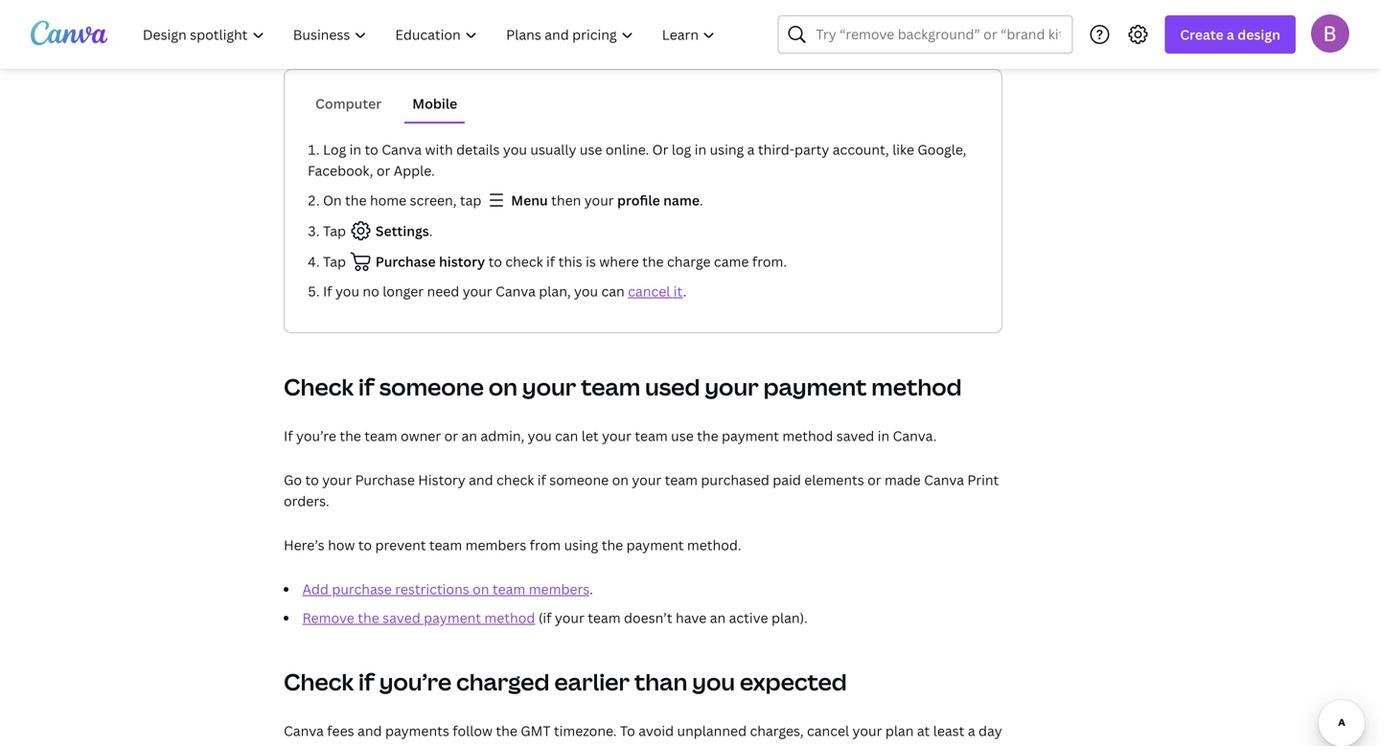 Task type: vqa. For each thing, say whether or not it's contained in the screenshot.
Add
yes



Task type: describe. For each thing, give the bounding box(es) containing it.
screen,
[[410, 191, 457, 209]]

cancel inside canva fees and payments follow the gmt timezone. to avoid unplanned charges, cancel your plan at least a day before it renews.
[[807, 722, 849, 740]]

or inside log in to canva with details you usually use online. or log in using a third-party account, like google, facebook, or apple.
[[377, 161, 390, 180]]

your right (if
[[555, 609, 584, 627]]

this
[[558, 253, 582, 271]]

the left owner
[[340, 427, 361, 445]]

need
[[427, 282, 459, 300]]

or
[[652, 140, 668, 159]]

(if
[[538, 609, 552, 627]]

on for team
[[489, 371, 518, 403]]

mobile
[[412, 94, 457, 113]]

your right then
[[584, 191, 614, 209]]

your down "if you're the team owner or an admin, you can let your team use the payment method saved in canva."
[[632, 471, 661, 489]]

then
[[551, 191, 581, 209]]

canva inside log in to canva with details you usually use online. or log in using a third-party account, like google, facebook, or apple.
[[382, 140, 422, 159]]

account,
[[833, 140, 889, 159]]

and inside "go to your purchase history and check if someone on your team purchased paid elements or made canva print orders."
[[469, 471, 493, 489]]

than
[[634, 667, 687, 698]]

a inside canva fees and payments follow the gmt timezone. to avoid unplanned charges, cancel your plan at least a day before it renews.
[[968, 722, 975, 740]]

google,
[[918, 140, 966, 159]]

restrictions
[[395, 580, 469, 599]]

mobile button
[[405, 85, 465, 122]]

1 horizontal spatial in
[[695, 140, 706, 159]]

facebook,
[[308, 161, 373, 180]]

owner
[[401, 427, 441, 445]]

third-
[[758, 140, 795, 159]]

0 vertical spatial an
[[461, 427, 477, 445]]

members for .
[[529, 580, 590, 599]]

Try "remove background" or "brand kit" search field
[[816, 16, 1060, 53]]

doesn't
[[624, 609, 672, 627]]

payment down add purchase restrictions on team members .
[[424, 609, 481, 627]]

you right admin,
[[528, 427, 552, 445]]

is
[[586, 253, 596, 271]]

to inside log in to canva with details you usually use online. or log in using a third-party account, like google, facebook, or apple.
[[365, 140, 378, 159]]

have
[[676, 609, 707, 627]]

0 vertical spatial check
[[505, 253, 543, 271]]

canva inside canva fees and payments follow the gmt timezone. to avoid unplanned charges, cancel your plan at least a day before it renews.
[[284, 722, 324, 740]]

history
[[418, 471, 465, 489]]

with
[[425, 140, 453, 159]]

the up cancel it 'link'
[[642, 253, 664, 271]]

remove
[[302, 609, 354, 627]]

on for members
[[473, 580, 489, 599]]

charges,
[[750, 722, 804, 740]]

if you're the team owner or an admin, you can let your team use the payment method saved in canva.
[[284, 427, 937, 445]]

0 vertical spatial saved
[[836, 427, 874, 445]]

the inside canva fees and payments follow the gmt timezone. to avoid unplanned charges, cancel your plan at least a day before it renews.
[[496, 722, 517, 740]]

like
[[892, 140, 914, 159]]

0 vertical spatial cancel
[[628, 282, 670, 300]]

canva.
[[893, 427, 937, 445]]

plan
[[885, 722, 914, 740]]

renews.
[[342, 743, 392, 747]]

team left doesn't
[[588, 609, 621, 627]]

top level navigation element
[[130, 15, 732, 54]]

someone inside "go to your purchase history and check if someone on your team purchased paid elements or made canva print orders."
[[549, 471, 609, 489]]

avoid
[[638, 722, 674, 740]]

the right "on"
[[345, 191, 367, 209]]

team down used
[[635, 427, 668, 445]]

check inside "go to your purchase history and check if someone on your team purchased paid elements or made canva print orders."
[[496, 471, 534, 489]]

no
[[363, 282, 379, 300]]

the down 'purchase'
[[358, 609, 379, 627]]

admin,
[[481, 427, 524, 445]]

it inside canva fees and payments follow the gmt timezone. to avoid unplanned charges, cancel your plan at least a day before it renews.
[[330, 743, 339, 747]]

your right let
[[602, 427, 632, 445]]

menu
[[511, 191, 548, 209]]

apple.
[[394, 161, 435, 180]]

using inside log in to canva with details you usually use online. or log in using a third-party account, like google, facebook, or apple.
[[710, 140, 744, 159]]

print
[[967, 471, 999, 489]]

method.
[[687, 536, 741, 554]]

at
[[917, 722, 930, 740]]

if down no
[[358, 371, 375, 403]]

plan,
[[539, 282, 571, 300]]

least
[[933, 722, 965, 740]]

profile
[[617, 191, 660, 209]]

1 horizontal spatial or
[[444, 427, 458, 445]]

let
[[582, 427, 599, 445]]

canva inside "go to your purchase history and check if someone on your team purchased paid elements or made canva print orders."
[[924, 471, 964, 489]]

name
[[663, 191, 700, 209]]

you left no
[[335, 282, 359, 300]]

used
[[645, 371, 700, 403]]

cancel it link
[[628, 282, 683, 300]]

the up purchased
[[697, 427, 718, 445]]

your right used
[[705, 371, 759, 403]]

1 vertical spatial an
[[710, 609, 726, 627]]

unplanned
[[677, 722, 747, 740]]

if up the renews.
[[358, 667, 375, 698]]

team inside "go to your purchase history and check if someone on your team purchased paid elements or made canva print orders."
[[665, 471, 698, 489]]

computer
[[315, 94, 382, 113]]

log in to canva with details you usually use online. or log in using a third-party account, like google, facebook, or apple.
[[308, 140, 966, 180]]

your inside canva fees and payments follow the gmt timezone. to avoid unplanned charges, cancel your plan at least a day before it renews.
[[853, 722, 882, 740]]

team up "if you're the team owner or an admin, you can let your team use the payment method saved in canva."
[[581, 371, 640, 403]]

details
[[456, 140, 500, 159]]

made
[[885, 471, 921, 489]]

check if you're charged earlier than you expected
[[284, 667, 847, 698]]

2 tap from the top
[[323, 253, 349, 271]]

payments
[[385, 722, 449, 740]]

expected
[[740, 667, 847, 698]]

gmt
[[521, 722, 551, 740]]

the down "go to your purchase history and check if someone on your team purchased paid elements or made canva print orders."
[[602, 536, 623, 554]]

. down charge
[[683, 282, 687, 300]]

prevent
[[375, 536, 426, 554]]

to check if this is where the charge came from.
[[485, 253, 787, 271]]

if you no longer need your canva plan, you can cancel it .
[[323, 282, 687, 300]]

1 horizontal spatial you're
[[379, 667, 452, 698]]

plan).
[[771, 609, 808, 627]]

longer
[[383, 282, 424, 300]]

design
[[1238, 25, 1280, 44]]

online.
[[606, 140, 649, 159]]

charged
[[456, 667, 550, 698]]

on
[[323, 191, 342, 209]]

purchase history
[[372, 253, 485, 271]]

create a design button
[[1165, 15, 1296, 54]]

add purchase restrictions on team members link
[[302, 580, 590, 599]]

home
[[370, 191, 407, 209]]

day
[[979, 722, 1002, 740]]

payment up purchased
[[722, 427, 779, 445]]

remove the saved payment method (if your team doesn't have an active plan).
[[302, 609, 808, 627]]

if left this
[[546, 253, 555, 271]]

came
[[714, 253, 749, 271]]



Task type: locate. For each thing, give the bounding box(es) containing it.
canva left print
[[924, 471, 964, 489]]

paid
[[773, 471, 801, 489]]

canva up before
[[284, 722, 324, 740]]

1 horizontal spatial members
[[529, 580, 590, 599]]

2 vertical spatial on
[[473, 580, 489, 599]]

cancel right charges,
[[807, 722, 849, 740]]

0 vertical spatial on
[[489, 371, 518, 403]]

2 horizontal spatial or
[[867, 471, 881, 489]]

if up go
[[284, 427, 293, 445]]

bob builder image
[[1311, 14, 1349, 52]]

0 horizontal spatial use
[[580, 140, 602, 159]]

can
[[601, 282, 625, 300], [555, 427, 578, 445]]

saved up elements
[[836, 427, 874, 445]]

check for check if someone on your team used your payment method
[[284, 371, 354, 403]]

1 vertical spatial a
[[747, 140, 755, 159]]

0 vertical spatial if
[[323, 282, 332, 300]]

on inside "go to your purchase history and check if someone on your team purchased paid elements or made canva print orders."
[[612, 471, 629, 489]]

tap
[[323, 222, 349, 240], [323, 253, 349, 271]]

to inside "go to your purchase history and check if someone on your team purchased paid elements or made canva print orders."
[[305, 471, 319, 489]]

1 check from the top
[[284, 371, 354, 403]]

your up orders.
[[322, 471, 352, 489]]

0 vertical spatial members
[[465, 536, 526, 554]]

the left gmt
[[496, 722, 517, 740]]

0 vertical spatial a
[[1227, 25, 1234, 44]]

1 horizontal spatial someone
[[549, 471, 609, 489]]

on down "if you're the team owner or an admin, you can let your team use the payment method saved in canva."
[[612, 471, 629, 489]]

you up unplanned at bottom
[[692, 667, 735, 698]]

method left (if
[[484, 609, 535, 627]]

your
[[584, 191, 614, 209], [463, 282, 492, 300], [522, 371, 576, 403], [705, 371, 759, 403], [602, 427, 632, 445], [322, 471, 352, 489], [632, 471, 661, 489], [555, 609, 584, 627], [853, 722, 882, 740]]

history
[[439, 253, 485, 271]]

an left admin,
[[461, 427, 477, 445]]

you down is
[[574, 282, 598, 300]]

1 vertical spatial method
[[782, 427, 833, 445]]

1 vertical spatial using
[[564, 536, 598, 554]]

. up remove the saved payment method (if your team doesn't have an active plan).
[[590, 580, 593, 599]]

0 vertical spatial you're
[[296, 427, 336, 445]]

0 horizontal spatial someone
[[379, 371, 484, 403]]

it down charge
[[674, 282, 683, 300]]

check
[[284, 371, 354, 403], [284, 667, 354, 698]]

here's
[[284, 536, 325, 554]]

1 vertical spatial use
[[671, 427, 694, 445]]

here's how to prevent team members from using the payment method.
[[284, 536, 741, 554]]

in
[[349, 140, 361, 159], [695, 140, 706, 159], [878, 427, 890, 445]]

2 vertical spatial method
[[484, 609, 535, 627]]

0 horizontal spatial method
[[484, 609, 535, 627]]

1 horizontal spatial cancel
[[807, 722, 849, 740]]

using
[[710, 140, 744, 159], [564, 536, 598, 554]]

0 horizontal spatial it
[[330, 743, 339, 747]]

2 check from the top
[[284, 667, 354, 698]]

fees
[[327, 722, 354, 740]]

0 horizontal spatial in
[[349, 140, 361, 159]]

0 vertical spatial tap
[[323, 222, 349, 240]]

1 vertical spatial can
[[555, 427, 578, 445]]

1 vertical spatial and
[[358, 722, 382, 740]]

someone down let
[[549, 471, 609, 489]]

payment up elements
[[763, 371, 867, 403]]

a left third-
[[747, 140, 755, 159]]

on the home screen, tap
[[323, 191, 485, 209]]

members left from
[[465, 536, 526, 554]]

a left day
[[968, 722, 975, 740]]

1 horizontal spatial if
[[323, 282, 332, 300]]

1 horizontal spatial method
[[782, 427, 833, 445]]

a inside the create a design dropdown button
[[1227, 25, 1234, 44]]

and right history
[[469, 471, 493, 489]]

or left made
[[867, 471, 881, 489]]

cancel
[[628, 282, 670, 300], [807, 722, 849, 740]]

purchase
[[375, 253, 436, 271], [355, 471, 415, 489]]

1 vertical spatial someone
[[549, 471, 609, 489]]

using right log
[[710, 140, 744, 159]]

check if someone on your team used your payment method
[[284, 371, 962, 403]]

if
[[323, 282, 332, 300], [284, 427, 293, 445]]

method up canva.
[[871, 371, 962, 403]]

1 horizontal spatial use
[[671, 427, 694, 445]]

0 horizontal spatial if
[[284, 427, 293, 445]]

0 vertical spatial or
[[377, 161, 390, 180]]

earlier
[[554, 667, 630, 698]]

a inside log in to canva with details you usually use online. or log in using a third-party account, like google, facebook, or apple.
[[747, 140, 755, 159]]

2 horizontal spatial in
[[878, 427, 890, 445]]

1 horizontal spatial a
[[968, 722, 975, 740]]

0 vertical spatial use
[[580, 140, 602, 159]]

can for cancel
[[601, 282, 625, 300]]

can for let
[[555, 427, 578, 445]]

someone
[[379, 371, 484, 403], [549, 471, 609, 489]]

0 vertical spatial purchase
[[375, 253, 436, 271]]

add purchase restrictions on team members .
[[302, 580, 593, 599]]

a
[[1227, 25, 1234, 44], [747, 140, 755, 159], [968, 722, 975, 740]]

settings
[[376, 222, 429, 240]]

on
[[489, 371, 518, 403], [612, 471, 629, 489], [473, 580, 489, 599]]

1 vertical spatial purchase
[[355, 471, 415, 489]]

from
[[530, 536, 561, 554]]

saved down 'restrictions'
[[383, 609, 420, 627]]

or right owner
[[444, 427, 458, 445]]

0 horizontal spatial you're
[[296, 427, 336, 445]]

use left online.
[[580, 140, 602, 159]]

0 horizontal spatial members
[[465, 536, 526, 554]]

if for if you're the team owner or an admin, you can let your team use the payment method saved in canva.
[[284, 427, 293, 445]]

1 vertical spatial you're
[[379, 667, 452, 698]]

to right go
[[305, 471, 319, 489]]

0 horizontal spatial and
[[358, 722, 382, 740]]

tap
[[460, 191, 482, 209]]

1 tap from the top
[[323, 222, 349, 240]]

canva fees and payments follow the gmt timezone. to avoid unplanned charges, cancel your plan at least a day before it renews.
[[284, 722, 1002, 747]]

team
[[581, 371, 640, 403], [364, 427, 397, 445], [635, 427, 668, 445], [665, 471, 698, 489], [429, 536, 462, 554], [493, 580, 525, 599], [588, 609, 621, 627]]

0 vertical spatial using
[[710, 140, 744, 159]]

0 vertical spatial can
[[601, 282, 625, 300]]

the
[[345, 191, 367, 209], [642, 253, 664, 271], [340, 427, 361, 445], [697, 427, 718, 445], [602, 536, 623, 554], [358, 609, 379, 627], [496, 722, 517, 740]]

if for if you no longer need your canva plan, you can cancel it .
[[323, 282, 332, 300]]

1 vertical spatial on
[[612, 471, 629, 489]]

purchase
[[332, 580, 392, 599]]

computer button
[[308, 85, 389, 122]]

1 horizontal spatial and
[[469, 471, 493, 489]]

can left let
[[555, 427, 578, 445]]

from.
[[752, 253, 787, 271]]

. up purchase history
[[429, 222, 433, 240]]

1 vertical spatial check
[[284, 667, 354, 698]]

0 horizontal spatial cancel
[[628, 282, 670, 300]]

you're up payments
[[379, 667, 452, 698]]

you're
[[296, 427, 336, 445], [379, 667, 452, 698]]

create
[[1180, 25, 1224, 44]]

an right the have
[[710, 609, 726, 627]]

create a design
[[1180, 25, 1280, 44]]

check down admin,
[[496, 471, 534, 489]]

can down where
[[601, 282, 625, 300]]

if left no
[[323, 282, 332, 300]]

you're up go
[[296, 427, 336, 445]]

canva
[[382, 140, 422, 159], [496, 282, 536, 300], [924, 471, 964, 489], [284, 722, 324, 740]]

elements
[[804, 471, 864, 489]]

1 vertical spatial cancel
[[807, 722, 849, 740]]

your down the history
[[463, 282, 492, 300]]

0 horizontal spatial or
[[377, 161, 390, 180]]

team down here's how to prevent team members from using the payment method. on the bottom of the page
[[493, 580, 525, 599]]

0 horizontal spatial an
[[461, 427, 477, 445]]

0 vertical spatial someone
[[379, 371, 484, 403]]

you
[[503, 140, 527, 159], [335, 282, 359, 300], [574, 282, 598, 300], [528, 427, 552, 445], [692, 667, 735, 698]]

0 vertical spatial and
[[469, 471, 493, 489]]

before
[[284, 743, 326, 747]]

add
[[302, 580, 329, 599]]

if
[[546, 253, 555, 271], [358, 371, 375, 403], [537, 471, 546, 489], [358, 667, 375, 698]]

on right 'restrictions'
[[473, 580, 489, 599]]

0 vertical spatial method
[[871, 371, 962, 403]]

how
[[328, 536, 355, 554]]

purchase down owner
[[355, 471, 415, 489]]

team left owner
[[364, 427, 397, 445]]

someone up owner
[[379, 371, 484, 403]]

settings .
[[376, 222, 433, 240]]

and up the renews.
[[358, 722, 382, 740]]

.
[[700, 191, 703, 209], [429, 222, 433, 240], [683, 282, 687, 300], [590, 580, 593, 599]]

1 horizontal spatial saved
[[836, 427, 874, 445]]

your left plan in the bottom right of the page
[[853, 722, 882, 740]]

and inside canva fees and payments follow the gmt timezone. to avoid unplanned charges, cancel your plan at least a day before it renews.
[[358, 722, 382, 740]]

check
[[505, 253, 543, 271], [496, 471, 534, 489]]

1 horizontal spatial an
[[710, 609, 726, 627]]

payment
[[763, 371, 867, 403], [722, 427, 779, 445], [626, 536, 684, 554], [424, 609, 481, 627]]

cancel down to check if this is where the charge came from.
[[628, 282, 670, 300]]

use
[[580, 140, 602, 159], [671, 427, 694, 445]]

1 vertical spatial check
[[496, 471, 534, 489]]

canva up apple.
[[382, 140, 422, 159]]

log
[[323, 140, 346, 159]]

remove the saved payment method link
[[302, 609, 535, 627]]

canva left 'plan,'
[[496, 282, 536, 300]]

1 vertical spatial members
[[529, 580, 590, 599]]

active
[[729, 609, 768, 627]]

2 horizontal spatial method
[[871, 371, 962, 403]]

to
[[620, 722, 635, 740]]

0 horizontal spatial a
[[747, 140, 755, 159]]

your up admin,
[[522, 371, 576, 403]]

use down used
[[671, 427, 694, 445]]

log
[[672, 140, 691, 159]]

2 vertical spatial or
[[867, 471, 881, 489]]

you right details
[[503, 140, 527, 159]]

it down fees
[[330, 743, 339, 747]]

go to your purchase history and check if someone on your team purchased paid elements or made canva print orders.
[[284, 471, 999, 510]]

to right how
[[358, 536, 372, 554]]

0 vertical spatial check
[[284, 371, 354, 403]]

2 horizontal spatial a
[[1227, 25, 1234, 44]]

to right log
[[365, 140, 378, 159]]

follow
[[453, 722, 493, 740]]

purchase up longer
[[375, 253, 436, 271]]

team left purchased
[[665, 471, 698, 489]]

1 vertical spatial tap
[[323, 253, 349, 271]]

orders.
[[284, 492, 329, 510]]

if up from
[[537, 471, 546, 489]]

0 horizontal spatial using
[[564, 536, 598, 554]]

timezone.
[[554, 722, 617, 740]]

purchase inside "go to your purchase history and check if someone on your team purchased paid elements or made canva print orders."
[[355, 471, 415, 489]]

or inside "go to your purchase history and check if someone on your team purchased paid elements or made canva print orders."
[[867, 471, 881, 489]]

go
[[284, 471, 302, 489]]

members for from
[[465, 536, 526, 554]]

party
[[795, 140, 829, 159]]

members
[[465, 536, 526, 554], [529, 580, 590, 599]]

1 vertical spatial if
[[284, 427, 293, 445]]

usually
[[530, 140, 576, 159]]

2 vertical spatial a
[[968, 722, 975, 740]]

members up remove the saved payment method (if your team doesn't have an active plan).
[[529, 580, 590, 599]]

1 vertical spatial or
[[444, 427, 458, 445]]

or up home
[[377, 161, 390, 180]]

check up if you no longer need your canva plan, you can cancel it .
[[505, 253, 543, 271]]

payment down "go to your purchase history and check if someone on your team purchased paid elements or made canva print orders."
[[626, 536, 684, 554]]

if inside "go to your purchase history and check if someone on your team purchased paid elements or made canva print orders."
[[537, 471, 546, 489]]

to up if you no longer need your canva plan, you can cancel it .
[[488, 253, 502, 271]]

using right from
[[564, 536, 598, 554]]

1 horizontal spatial using
[[710, 140, 744, 159]]

1 horizontal spatial it
[[674, 282, 683, 300]]

a left design
[[1227, 25, 1234, 44]]

1 horizontal spatial can
[[601, 282, 625, 300]]

1 vertical spatial it
[[330, 743, 339, 747]]

method up paid
[[782, 427, 833, 445]]

you inside log in to canva with details you usually use online. or log in using a third-party account, like google, facebook, or apple.
[[503, 140, 527, 159]]

menu then your profile name .
[[511, 191, 703, 209]]

team up add purchase restrictions on team members link
[[429, 536, 462, 554]]

1 vertical spatial saved
[[383, 609, 420, 627]]

charge
[[667, 253, 711, 271]]

0 horizontal spatial can
[[555, 427, 578, 445]]

purchased
[[701, 471, 769, 489]]

to
[[365, 140, 378, 159], [488, 253, 502, 271], [305, 471, 319, 489], [358, 536, 372, 554]]

0 horizontal spatial saved
[[383, 609, 420, 627]]

check for check if you're charged earlier than you expected
[[284, 667, 354, 698]]

0 vertical spatial it
[[674, 282, 683, 300]]

on up admin,
[[489, 371, 518, 403]]

it
[[674, 282, 683, 300], [330, 743, 339, 747]]

. up charge
[[700, 191, 703, 209]]

use inside log in to canva with details you usually use online. or log in using a third-party account, like google, facebook, or apple.
[[580, 140, 602, 159]]



